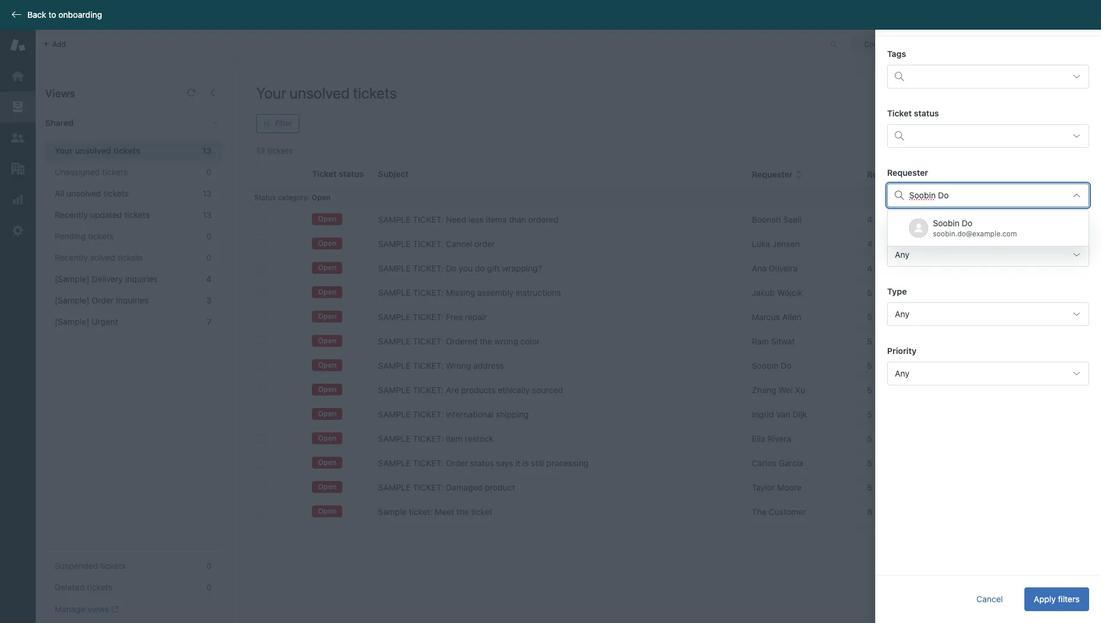 Task type: vqa. For each thing, say whether or not it's contained in the screenshot.
CHEVRON DOWN image
no



Task type: describe. For each thing, give the bounding box(es) containing it.
jensen
[[772, 239, 800, 249]]

5 for ingrid van dijk
[[867, 409, 872, 420]]

international
[[446, 409, 494, 420]]

5 for taylor moore
[[867, 482, 872, 493]]

taylor moore
[[752, 482, 802, 493]]

4 minutes ago for oliveira
[[867, 263, 922, 273]]

ago for boonsri saeli
[[907, 215, 922, 225]]

collapse views pane image
[[208, 88, 217, 97]]

recently solved tickets
[[55, 253, 143, 263]]

suspended tickets
[[55, 561, 126, 571]]

row containing sample ticket: damaged product
[[247, 476, 1092, 500]]

sample ticket: cancel order
[[378, 239, 495, 249]]

normal
[[1011, 263, 1039, 273]]

jakub
[[752, 288, 775, 298]]

any for type
[[895, 309, 909, 319]]

5 for carlos garcia
[[867, 458, 872, 468]]

ella rivera
[[752, 434, 791, 444]]

carlos garcia
[[752, 458, 803, 468]]

open for sample ticket: meet the ticket
[[318, 507, 337, 516]]

van
[[776, 409, 790, 420]]

ago for jakub wójcik
[[907, 288, 921, 298]]

row containing sample ticket: international shipping
[[247, 403, 1092, 427]]

open for sample ticket: order status says it is still processing
[[318, 458, 337, 467]]

updated
[[90, 210, 122, 220]]

13 for recently updated tickets
[[203, 210, 212, 220]]

views
[[45, 87, 75, 100]]

unassigned
[[55, 167, 100, 177]]

5 minutes ago for ram sitwat
[[867, 336, 921, 346]]

soobin do
[[752, 361, 791, 371]]

ella
[[752, 434, 765, 444]]

0 for suspended tickets
[[206, 561, 212, 571]]

soobin for soobin do soobin.do@example.com
[[933, 218, 960, 228]]

minutes for taylor moore
[[874, 482, 905, 493]]

sample ticket: free repair link
[[378, 311, 487, 323]]

sample ticket: are products ethically sourced link
[[378, 384, 563, 396]]

damaged
[[446, 482, 483, 493]]

[sample] urgent
[[55, 317, 118, 327]]

sample ticket: missing assembly instructions link
[[378, 287, 561, 299]]

ticket: for do
[[413, 263, 444, 273]]

minutes for ella rivera
[[874, 434, 905, 444]]

minutes for ana oliveira
[[875, 263, 905, 273]]

0 for deleted tickets
[[206, 582, 212, 592]]

are
[[446, 385, 459, 395]]

soobin do option
[[888, 213, 1089, 244]]

3
[[206, 295, 212, 305]]

play
[[1051, 90, 1067, 100]]

all unsolved tickets
[[55, 188, 129, 198]]

urgent for sample ticket: wrong address
[[1011, 361, 1037, 371]]

sample for sample ticket: are products ethically sourced
[[378, 385, 411, 395]]

requested button
[[867, 169, 920, 180]]

0 vertical spatial unsolved
[[289, 84, 350, 102]]

ram
[[752, 336, 769, 346]]

any field for priority
[[887, 362, 1089, 386]]

open for sample ticket: ordered the wrong color
[[318, 337, 337, 345]]

ago for ana oliveira
[[907, 263, 922, 273]]

sample for sample ticket: international shipping
[[378, 409, 411, 420]]

wei
[[779, 385, 793, 395]]

less
[[468, 215, 484, 225]]

Requester field
[[909, 190, 1067, 201]]

ago for ingrid van dijk
[[907, 409, 921, 420]]

moore
[[777, 482, 802, 493]]

sourced
[[532, 385, 563, 395]]

back to onboarding
[[27, 10, 102, 20]]

ago for soobin do
[[907, 361, 921, 371]]

urgent for sample ticket: cancel order
[[1011, 239, 1037, 249]]

2 vertical spatial unsolved
[[66, 188, 101, 198]]

row containing sample ticket: free repair
[[247, 305, 1092, 329]]

sample ticket: international shipping
[[378, 409, 529, 420]]

items
[[486, 215, 507, 225]]

minutes for zhang wei xu
[[874, 385, 905, 395]]

ticket: for free
[[413, 312, 444, 322]]

row containing sample ticket: item restock
[[247, 427, 1092, 451]]

sample ticket: order status says it is still processing
[[378, 458, 589, 468]]

says
[[496, 458, 513, 468]]

pending tickets
[[55, 231, 114, 241]]

sample for sample ticket: ordered the wrong color
[[378, 336, 411, 346]]

the
[[752, 507, 766, 517]]

8 minutes ago
[[867, 507, 922, 517]]

0 horizontal spatial your unsolved tickets
[[55, 146, 140, 156]]

onboarding
[[58, 10, 102, 20]]

the for wrong
[[480, 336, 492, 346]]

ordered
[[528, 215, 558, 225]]

[sample] for [sample] order inquiries
[[55, 295, 89, 305]]

row containing sample ticket: cancel order
[[247, 232, 1092, 256]]

ticket inside filter dialog
[[887, 108, 912, 118]]

ticket: for damaged
[[413, 482, 444, 493]]

(opens in a new tab) image
[[109, 606, 118, 613]]

ticket
[[471, 507, 492, 517]]

request
[[887, 227, 920, 237]]

sample for sample ticket: order status says it is still processing
[[378, 458, 411, 468]]

ingrid
[[752, 409, 774, 420]]

admin image
[[10, 223, 26, 238]]

date
[[922, 227, 940, 237]]

tags element
[[887, 65, 1089, 89]]

4 for saeli
[[867, 215, 872, 225]]

0 for recently solved tickets
[[206, 253, 212, 263]]

sample ticket: international shipping link
[[378, 409, 529, 421]]

zhang wei xu
[[752, 385, 805, 395]]

gift
[[487, 263, 500, 273]]

wrong
[[446, 361, 471, 371]]

5 minutes ago for taylor moore
[[867, 482, 921, 493]]

row containing sample ticket: missing assembly instructions
[[247, 281, 1092, 305]]

zhang
[[752, 385, 776, 395]]

customers image
[[10, 130, 26, 146]]

priority
[[887, 346, 917, 356]]

boonsri saeli
[[752, 215, 802, 225]]

minutes for soobin do
[[874, 361, 905, 371]]

taylor
[[752, 482, 775, 493]]

1 vertical spatial urgent
[[92, 317, 118, 327]]

sample for sample ticket: free repair
[[378, 312, 411, 322]]

do for soobin do soobin.do@example.com
[[962, 218, 973, 228]]

missing
[[446, 288, 475, 298]]

minutes for ingrid van dijk
[[874, 409, 905, 420]]

minutes for carlos garcia
[[874, 458, 905, 468]]

open for sample ticket: item restock
[[318, 434, 337, 443]]

type
[[887, 286, 907, 297]]

sample ticket: damaged product
[[378, 482, 515, 493]]

conversations
[[864, 40, 912, 48]]

any for priority
[[895, 368, 909, 379]]

row containing sample ticket: do you do gift wrapping?
[[247, 256, 1092, 281]]

5 minutes ago for ella rivera
[[867, 434, 921, 444]]

sample ticket: meet the ticket
[[378, 507, 492, 517]]

assembly
[[477, 288, 514, 298]]

sample for sample ticket: wrong address
[[378, 361, 411, 371]]

wójcik
[[777, 288, 802, 298]]

oliveira
[[769, 263, 798, 273]]

ago for carlos garcia
[[907, 458, 921, 468]]

carlos
[[752, 458, 776, 468]]

any field for type
[[887, 302, 1089, 326]]

sample ticket: item restock
[[378, 434, 493, 444]]

all
[[55, 188, 64, 198]]

unassigned tickets
[[55, 167, 128, 177]]

recently for recently solved tickets
[[55, 253, 88, 263]]

row containing sample ticket: are products ethically sourced
[[247, 378, 1092, 403]]

minutes for boonsri saeli
[[875, 215, 905, 225]]

any field for request date
[[887, 243, 1089, 267]]

filter dialog
[[875, 0, 1101, 623]]

13 for all unsolved tickets
[[203, 188, 212, 198]]

deleted tickets
[[55, 582, 112, 592]]

5 minutes ago for marcus allen
[[867, 312, 921, 322]]

open for sample ticket: free repair
[[318, 312, 337, 321]]

tags
[[887, 49, 906, 59]]

status
[[254, 193, 276, 202]]

boonsri
[[752, 215, 781, 225]]

5 for jakub wójcik
[[867, 288, 872, 298]]

filter
[[275, 119, 292, 128]]

sample ticket: meet the ticket link
[[378, 506, 492, 518]]

manage views link
[[55, 604, 118, 615]]

luka
[[752, 239, 770, 249]]

views
[[88, 604, 109, 614]]

processing
[[546, 458, 589, 468]]

0 for unassigned tickets
[[206, 167, 212, 177]]

back
[[27, 10, 46, 20]]

row containing sample ticket: order status says it is still processing
[[247, 451, 1092, 476]]

ago for ram sitwat
[[907, 336, 921, 346]]

repair
[[465, 312, 487, 322]]

request date
[[887, 227, 940, 237]]

to
[[48, 10, 56, 20]]



Task type: locate. For each thing, give the bounding box(es) containing it.
9 5 minutes ago from the top
[[867, 482, 921, 493]]

open for sample ticket: missing assembly instructions
[[318, 288, 337, 297]]

ana oliveira
[[752, 263, 798, 273]]

do left you
[[446, 263, 457, 273]]

2 horizontal spatial do
[[962, 218, 973, 228]]

13 row from the top
[[247, 500, 1092, 524]]

recently updated tickets
[[55, 210, 150, 220]]

inquiries down delivery
[[116, 295, 149, 305]]

1 vertical spatial status
[[470, 458, 494, 468]]

ticket status element
[[887, 124, 1089, 148]]

ticket: inside sample ticket: missing assembly instructions link
[[413, 288, 444, 298]]

open for sample ticket: do you do gift wrapping?
[[318, 263, 337, 272]]

unsolved up filter
[[289, 84, 350, 102]]

ticket: left wrong
[[413, 361, 444, 371]]

0 for pending tickets
[[206, 231, 212, 241]]

0 vertical spatial order
[[92, 295, 114, 305]]

[sample] down [sample] order inquiries
[[55, 317, 89, 327]]

0 horizontal spatial requester
[[752, 169, 793, 180]]

2 ticket: from the top
[[413, 239, 444, 249]]

5 for marcus allen
[[867, 312, 872, 322]]

8
[[867, 507, 872, 517]]

soobin up "zhang"
[[752, 361, 778, 371]]

0 horizontal spatial your
[[55, 146, 73, 156]]

ticket: up the sample ticket: do you do gift wrapping?
[[413, 239, 444, 249]]

11 row from the top
[[247, 451, 1092, 476]]

ticket: up sample ticket: cancel order
[[413, 215, 444, 225]]

1 horizontal spatial requester
[[887, 168, 928, 178]]

1 vertical spatial any field
[[887, 302, 1089, 326]]

2 vertical spatial 4 minutes ago
[[867, 263, 922, 273]]

minutes for ram sitwat
[[874, 336, 905, 346]]

0 vertical spatial inquiries
[[125, 274, 158, 284]]

1 vertical spatial 13
[[203, 188, 212, 198]]

requester button
[[752, 169, 802, 180]]

9 sample from the top
[[378, 409, 411, 420]]

Ticket status field
[[910, 127, 1064, 146]]

1 horizontal spatial your unsolved tickets
[[256, 84, 397, 102]]

ticket: inside 'sample ticket: international shipping' link
[[413, 409, 444, 420]]

1 horizontal spatial the
[[480, 336, 492, 346]]

4 for oliveira
[[867, 263, 872, 273]]

5 minutes ago for carlos garcia
[[867, 458, 921, 468]]

ticket: inside sample ticket: order status says it is still processing link
[[413, 458, 444, 468]]

do up soobin.do@example.com
[[962, 218, 973, 228]]

1 vertical spatial any
[[895, 309, 909, 319]]

2 row from the top
[[247, 232, 1092, 256]]

unsolved
[[289, 84, 350, 102], [75, 146, 111, 156], [66, 188, 101, 198]]

wrong
[[494, 336, 518, 346]]

ticket for boonsri saeli
[[936, 215, 959, 225]]

0 horizontal spatial do
[[446, 263, 457, 273]]

0 vertical spatial do
[[962, 218, 973, 228]]

1 vertical spatial soobin
[[752, 361, 778, 371]]

ago for marcus allen
[[907, 312, 921, 322]]

8 5 minutes ago from the top
[[867, 458, 921, 468]]

0 horizontal spatial the
[[456, 507, 469, 517]]

sample ticket: ordered the wrong color
[[378, 336, 540, 346]]

4 minutes ago up type
[[867, 263, 922, 273]]

ticket: inside the sample ticket: wrong address 'link'
[[413, 361, 444, 371]]

sample ticket: item restock link
[[378, 433, 493, 445]]

3 ticket: from the top
[[413, 263, 444, 273]]

your unsolved tickets up filter
[[256, 84, 397, 102]]

5 minutes ago for ingrid van dijk
[[867, 409, 921, 420]]

ticket: for item
[[413, 434, 444, 444]]

ticket: inside sample ticket: damaged product link
[[413, 482, 444, 493]]

3 any field from the top
[[887, 362, 1089, 386]]

ticket: up sample ticket: item restock on the left bottom of the page
[[413, 409, 444, 420]]

sample for sample ticket: need less items than ordered
[[378, 215, 411, 225]]

5 sample from the top
[[378, 312, 411, 322]]

4 5 from the top
[[867, 361, 872, 371]]

ago for zhang wei xu
[[907, 385, 921, 395]]

requester inside filter dialog
[[887, 168, 928, 178]]

any down type
[[895, 309, 909, 319]]

0 vertical spatial status
[[914, 108, 939, 118]]

0 vertical spatial urgent
[[1011, 239, 1037, 249]]

open for sample ticket: damaged product
[[318, 483, 337, 492]]

sample for sample ticket: cancel order
[[378, 239, 411, 249]]

7 row from the top
[[247, 354, 1092, 378]]

1 horizontal spatial status
[[914, 108, 939, 118]]

minutes for the customer
[[875, 507, 905, 517]]

2 0 from the top
[[206, 231, 212, 241]]

row containing sample ticket: ordered the wrong color
[[247, 329, 1092, 354]]

2 5 from the top
[[867, 312, 872, 322]]

main element
[[0, 30, 36, 623]]

your up filter button
[[256, 84, 286, 102]]

0 vertical spatial 4 minutes ago
[[867, 215, 922, 225]]

0 horizontal spatial cancel
[[446, 239, 472, 249]]

6 5 from the top
[[867, 409, 872, 420]]

1 vertical spatial do
[[446, 263, 457, 273]]

your up unassigned
[[55, 146, 73, 156]]

conversations button
[[851, 35, 939, 54]]

requester inside button
[[752, 169, 793, 180]]

soobin do soobin.do@example.com
[[933, 218, 1017, 238]]

the left the wrong
[[480, 336, 492, 346]]

your unsolved tickets up unassigned tickets
[[55, 146, 140, 156]]

2 vertical spatial [sample]
[[55, 317, 89, 327]]

requester up boonsri saeli
[[752, 169, 793, 180]]

customer
[[769, 507, 806, 517]]

1 vertical spatial cancel
[[976, 594, 1003, 604]]

5 for ram sitwat
[[867, 336, 872, 346]]

ticket: inside "sample ticket: do you do gift wrapping?" link
[[413, 263, 444, 273]]

any for request date
[[895, 250, 909, 260]]

recently for recently updated tickets
[[55, 210, 88, 220]]

4 row from the top
[[247, 281, 1092, 305]]

1 vertical spatial order
[[446, 458, 468, 468]]

ticket: inside sample ticket: free repair link
[[413, 312, 444, 322]]

do for soobin do
[[781, 361, 791, 371]]

[sample]
[[55, 274, 89, 284], [55, 295, 89, 305], [55, 317, 89, 327]]

ordered
[[446, 336, 477, 346]]

3 0 from the top
[[206, 253, 212, 263]]

ticket status
[[887, 108, 939, 118]]

7 ticket: from the top
[[413, 361, 444, 371]]

sample for sample ticket: do you do gift wrapping?
[[378, 263, 411, 273]]

5 ticket: from the top
[[413, 312, 444, 322]]

6 row from the top
[[247, 329, 1092, 354]]

cancel up the sample ticket: do you do gift wrapping?
[[446, 239, 472, 249]]

10 row from the top
[[247, 427, 1092, 451]]

ticket: for cancel
[[413, 239, 444, 249]]

cancel button
[[967, 588, 1012, 611]]

1 vertical spatial unsolved
[[75, 146, 111, 156]]

4 0 from the top
[[206, 561, 212, 571]]

6 ticket: from the top
[[413, 336, 444, 346]]

open for sample ticket: need less items than ordered
[[318, 215, 337, 224]]

8 row from the top
[[247, 378, 1092, 403]]

ago for luka jensen
[[907, 239, 922, 249]]

solved
[[90, 253, 115, 263]]

wrapping?
[[502, 263, 542, 273]]

1 horizontal spatial order
[[446, 458, 468, 468]]

row containing sample ticket: need less items than ordered
[[247, 208, 1092, 232]]

ticket: inside 'sample ticket: ordered the wrong color' link
[[413, 336, 444, 346]]

soobin inside "row"
[[752, 361, 778, 371]]

1 ticket: from the top
[[413, 215, 444, 225]]

Any field
[[887, 243, 1089, 267], [887, 302, 1089, 326], [887, 362, 1089, 386]]

order down item
[[446, 458, 468, 468]]

tickets
[[353, 84, 397, 102], [113, 146, 140, 156], [102, 167, 128, 177], [103, 188, 129, 198], [124, 210, 150, 220], [88, 231, 114, 241], [117, 253, 143, 263], [100, 561, 126, 571], [87, 582, 112, 592]]

sample ticket: are products ethically sourced
[[378, 385, 563, 395]]

3 row from the top
[[247, 256, 1092, 281]]

9 5 from the top
[[867, 482, 872, 493]]

1 sample from the top
[[378, 215, 411, 225]]

ticket: down sample ticket: cancel order link
[[413, 263, 444, 273]]

apply filters
[[1034, 594, 1080, 604]]

5
[[867, 288, 872, 298], [867, 312, 872, 322], [867, 336, 872, 346], [867, 361, 872, 371], [867, 385, 872, 395], [867, 409, 872, 420], [867, 434, 872, 444], [867, 458, 872, 468], [867, 482, 872, 493]]

1 any field from the top
[[887, 243, 1089, 267]]

luka jensen
[[752, 239, 800, 249]]

ticket: inside the sample ticket: need less items than ordered link
[[413, 215, 444, 225]]

2 sample from the top
[[378, 239, 411, 249]]

get started image
[[10, 68, 26, 84]]

9 row from the top
[[247, 403, 1092, 427]]

row
[[247, 208, 1092, 232], [247, 232, 1092, 256], [247, 256, 1092, 281], [247, 281, 1092, 305], [247, 305, 1092, 329], [247, 329, 1092, 354], [247, 354, 1092, 378], [247, 378, 1092, 403], [247, 403, 1092, 427], [247, 427, 1092, 451], [247, 451, 1092, 476], [247, 476, 1092, 500], [247, 500, 1092, 524]]

is
[[523, 458, 529, 468]]

soobin.do@example.com
[[933, 229, 1017, 238]]

5 minutes ago for soobin do
[[867, 361, 921, 371]]

1 [sample] from the top
[[55, 274, 89, 284]]

ticket:
[[409, 507, 432, 517]]

5 row from the top
[[247, 305, 1092, 329]]

ticket: for international
[[413, 409, 444, 420]]

recently down pending
[[55, 253, 88, 263]]

ticket: left item
[[413, 434, 444, 444]]

4 minutes ago down request
[[867, 239, 922, 249]]

low
[[1011, 385, 1026, 395]]

2 5 minutes ago from the top
[[867, 312, 921, 322]]

order down [sample] delivery inquiries
[[92, 295, 114, 305]]

1 0 from the top
[[206, 167, 212, 177]]

item
[[446, 434, 463, 444]]

sample inside 'link'
[[378, 361, 411, 371]]

1 vertical spatial the
[[456, 507, 469, 517]]

need
[[446, 215, 466, 225]]

0 vertical spatial any
[[895, 250, 909, 260]]

ticket for zhang wei xu
[[936, 385, 959, 395]]

2 vertical spatial do
[[781, 361, 791, 371]]

ticket: left free
[[413, 312, 444, 322]]

[sample] down recently solved tickets
[[55, 274, 89, 284]]

12 ticket: from the top
[[413, 482, 444, 493]]

ticket: for are
[[413, 385, 444, 395]]

5 5 from the top
[[867, 385, 872, 395]]

sample for sample ticket: missing assembly instructions
[[378, 288, 411, 298]]

2 vertical spatial urgent
[[1011, 361, 1037, 371]]

3 5 from the top
[[867, 336, 872, 346]]

requester element
[[887, 184, 1089, 207]]

4 ticket: from the top
[[413, 288, 444, 298]]

2 vertical spatial 13
[[203, 210, 212, 220]]

3 any from the top
[[895, 368, 909, 379]]

row containing sample ticket: meet the ticket
[[247, 500, 1092, 524]]

1 vertical spatial your unsolved tickets
[[55, 146, 140, 156]]

sample for sample ticket: item restock
[[378, 434, 411, 444]]

1 row from the top
[[247, 208, 1092, 232]]

back to onboarding link
[[0, 10, 108, 20]]

ticket: left are
[[413, 385, 444, 395]]

3 sample from the top
[[378, 263, 411, 273]]

cancel inside button
[[976, 594, 1003, 604]]

unsolved up unassigned tickets
[[75, 146, 111, 156]]

1 horizontal spatial your
[[256, 84, 286, 102]]

sample ticket: missing assembly instructions
[[378, 288, 561, 298]]

10 ticket: from the top
[[413, 434, 444, 444]]

saeli
[[783, 215, 802, 225]]

1 vertical spatial your
[[55, 146, 73, 156]]

11 ticket: from the top
[[413, 458, 444, 468]]

soobin right avatar
[[933, 218, 960, 228]]

5 0 from the top
[[206, 582, 212, 592]]

open for sample ticket: wrong address
[[318, 361, 337, 370]]

0 vertical spatial soobin
[[933, 218, 960, 228]]

sample ticket: wrong address
[[378, 361, 504, 371]]

ticket: up 'sample ticket: meet the ticket' at the bottom left of the page
[[413, 482, 444, 493]]

[sample] up the [sample] urgent
[[55, 295, 89, 305]]

do up wei
[[781, 361, 791, 371]]

sample for sample ticket: damaged product
[[378, 482, 411, 493]]

do
[[962, 218, 973, 228], [446, 263, 457, 273], [781, 361, 791, 371]]

order inside "row"
[[446, 458, 468, 468]]

[sample] for [sample] delivery inquiries
[[55, 274, 89, 284]]

zendesk support image
[[10, 37, 26, 53]]

avatar image
[[909, 219, 928, 238]]

manage views
[[55, 604, 109, 614]]

reporting image
[[10, 192, 26, 207]]

4 minutes ago for saeli
[[867, 215, 922, 225]]

2 any field from the top
[[887, 302, 1089, 326]]

5 for zhang wei xu
[[867, 385, 872, 395]]

1 vertical spatial 4 minutes ago
[[867, 239, 922, 249]]

cancel
[[446, 239, 472, 249], [976, 594, 1003, 604]]

1 vertical spatial [sample]
[[55, 295, 89, 305]]

sample ticket: free repair
[[378, 312, 487, 322]]

0 vertical spatial recently
[[55, 210, 88, 220]]

xu
[[795, 385, 805, 395]]

8 sample from the top
[[378, 385, 411, 395]]

soobin for soobin do
[[752, 361, 778, 371]]

ago
[[907, 215, 922, 225], [907, 239, 922, 249], [907, 263, 922, 273], [907, 288, 921, 298], [907, 312, 921, 322], [907, 336, 921, 346], [907, 361, 921, 371], [907, 385, 921, 395], [907, 409, 921, 420], [907, 434, 921, 444], [907, 458, 921, 468], [907, 482, 921, 493], [907, 507, 922, 517]]

0 horizontal spatial status
[[470, 458, 494, 468]]

minutes for luka jensen
[[875, 239, 905, 249]]

11 sample from the top
[[378, 458, 411, 468]]

status inside sample ticket: order status says it is still processing link
[[470, 458, 494, 468]]

2 4 minutes ago from the top
[[867, 239, 922, 249]]

sample ticket: need less items than ordered
[[378, 215, 558, 225]]

inquiries for [sample] order inquiries
[[116, 295, 149, 305]]

2 [sample] from the top
[[55, 295, 89, 305]]

1 horizontal spatial do
[[781, 361, 791, 371]]

ticket: for missing
[[413, 288, 444, 298]]

6 sample from the top
[[378, 336, 411, 346]]

manage
[[55, 604, 85, 614]]

soobin inside soobin do soobin.do@example.com
[[933, 218, 960, 228]]

8 5 from the top
[[867, 458, 872, 468]]

cancel inside "row"
[[446, 239, 472, 249]]

row containing sample ticket: wrong address
[[247, 354, 1092, 378]]

category:
[[278, 193, 310, 202]]

4 minutes ago for jensen
[[867, 239, 922, 249]]

sample
[[378, 215, 411, 225], [378, 239, 411, 249], [378, 263, 411, 273], [378, 288, 411, 298], [378, 312, 411, 322], [378, 336, 411, 346], [378, 361, 411, 371], [378, 385, 411, 395], [378, 409, 411, 420], [378, 434, 411, 444], [378, 458, 411, 468], [378, 482, 411, 493]]

still
[[531, 458, 544, 468]]

0 vertical spatial the
[[480, 336, 492, 346]]

3 5 minutes ago from the top
[[867, 336, 921, 346]]

open for sample ticket: are products ethically sourced
[[318, 385, 337, 394]]

cancel left apply
[[976, 594, 1003, 604]]

rivera
[[767, 434, 791, 444]]

4 5 minutes ago from the top
[[867, 361, 921, 371]]

2 any from the top
[[895, 309, 909, 319]]

open for sample ticket: cancel order
[[318, 239, 337, 248]]

7 5 from the top
[[867, 434, 872, 444]]

7
[[207, 317, 212, 327]]

1 horizontal spatial cancel
[[976, 594, 1003, 604]]

any
[[895, 250, 909, 260], [895, 309, 909, 319], [895, 368, 909, 379]]

ticket: down sample ticket: item restock link
[[413, 458, 444, 468]]

unsolved down unassigned
[[66, 188, 101, 198]]

0 vertical spatial your
[[256, 84, 286, 102]]

0 vertical spatial [sample]
[[55, 274, 89, 284]]

2 vertical spatial any
[[895, 368, 909, 379]]

7 5 minutes ago from the top
[[867, 434, 921, 444]]

1 5 minutes ago from the top
[[867, 288, 921, 298]]

you
[[459, 263, 473, 273]]

minutes for marcus allen
[[874, 312, 905, 322]]

the
[[480, 336, 492, 346], [456, 507, 469, 517]]

6 5 minutes ago from the top
[[867, 409, 921, 420]]

jakub wójcik
[[752, 288, 802, 298]]

5 minutes ago for jakub wójcik
[[867, 288, 921, 298]]

4 minutes ago up request
[[867, 215, 922, 225]]

ticket: for order
[[413, 458, 444, 468]]

urgent
[[1011, 239, 1037, 249], [92, 317, 118, 327], [1011, 361, 1037, 371]]

ticket: inside sample ticket: item restock link
[[413, 434, 444, 444]]

status inside filter dialog
[[914, 108, 939, 118]]

delivery
[[92, 274, 123, 284]]

inquiries for [sample] delivery inquiries
[[125, 274, 158, 284]]

1 horizontal spatial soobin
[[933, 218, 960, 228]]

it
[[515, 458, 520, 468]]

the for ticket
[[456, 507, 469, 517]]

3 4 minutes ago from the top
[[867, 263, 922, 273]]

8 ticket: from the top
[[413, 385, 444, 395]]

the right meet
[[456, 507, 469, 517]]

requested
[[867, 169, 910, 180]]

any down the priority
[[895, 368, 909, 379]]

products
[[461, 385, 496, 395]]

2 recently from the top
[[55, 253, 88, 263]]

shared heading
[[36, 105, 232, 141]]

5 minutes ago for zhang wei xu
[[867, 385, 921, 395]]

0 vertical spatial 13
[[202, 146, 212, 156]]

organizations image
[[10, 161, 26, 176]]

urgent up normal
[[1011, 239, 1037, 249]]

urgent down [sample] order inquiries
[[92, 317, 118, 327]]

order
[[474, 239, 495, 249]]

product
[[485, 482, 515, 493]]

do inside soobin do soobin.do@example.com
[[962, 218, 973, 228]]

ticket: inside sample ticket: cancel order link
[[413, 239, 444, 249]]

1 4 minutes ago from the top
[[867, 215, 922, 225]]

inquiries right delivery
[[125, 274, 158, 284]]

views image
[[10, 99, 26, 115]]

12 row from the top
[[247, 476, 1092, 500]]

ago for taylor moore
[[907, 482, 921, 493]]

0 vertical spatial any field
[[887, 243, 1089, 267]]

filters
[[1058, 594, 1080, 604]]

refresh views pane image
[[187, 88, 196, 97]]

1 vertical spatial recently
[[55, 253, 88, 263]]

ticket for luka jensen
[[936, 239, 959, 249]]

[sample] delivery inquiries
[[55, 274, 158, 284]]

2 vertical spatial any field
[[887, 362, 1089, 386]]

ticket: for ordered
[[413, 336, 444, 346]]

1 5 from the top
[[867, 288, 872, 298]]

ticket: up sample ticket: free repair
[[413, 288, 444, 298]]

0
[[206, 167, 212, 177], [206, 231, 212, 241], [206, 253, 212, 263], [206, 561, 212, 571], [206, 582, 212, 592]]

ticket: for need
[[413, 215, 444, 225]]

open for sample ticket: international shipping
[[318, 410, 337, 419]]

ticket: inside sample ticket: are products ethically sourced link
[[413, 385, 444, 395]]

ticket: for wrong
[[413, 361, 444, 371]]

any down request
[[895, 250, 909, 260]]

[sample] for [sample] urgent
[[55, 317, 89, 327]]

address
[[473, 361, 504, 371]]

urgent up the 'low'
[[1011, 361, 1037, 371]]

allen
[[782, 312, 801, 322]]

13
[[202, 146, 212, 156], [203, 188, 212, 198], [203, 210, 212, 220]]

1 vertical spatial inquiries
[[116, 295, 149, 305]]

12 sample from the top
[[378, 482, 411, 493]]

ram sitwat
[[752, 336, 795, 346]]

7 sample from the top
[[378, 361, 411, 371]]

0 vertical spatial your unsolved tickets
[[256, 84, 397, 102]]

13 for your unsolved tickets
[[202, 146, 212, 156]]

sample ticket: do you do gift wrapping?
[[378, 263, 542, 273]]

4 minutes ago
[[867, 215, 922, 225], [867, 239, 922, 249], [867, 263, 922, 273]]

5 5 minutes ago from the top
[[867, 385, 921, 395]]

4 for jensen
[[867, 239, 872, 249]]

0 horizontal spatial soobin
[[752, 361, 778, 371]]

play button
[[1027, 83, 1077, 107]]

4 sample from the top
[[378, 288, 411, 298]]

ago for the customer
[[907, 507, 922, 517]]

recently up pending
[[55, 210, 88, 220]]

0 horizontal spatial order
[[92, 295, 114, 305]]

0 vertical spatial cancel
[[446, 239, 472, 249]]

10 sample from the top
[[378, 434, 411, 444]]

ticket:
[[413, 215, 444, 225], [413, 239, 444, 249], [413, 263, 444, 273], [413, 288, 444, 298], [413, 312, 444, 322], [413, 336, 444, 346], [413, 361, 444, 371], [413, 385, 444, 395], [413, 409, 444, 420], [413, 434, 444, 444], [413, 458, 444, 468], [413, 482, 444, 493]]

minutes for jakub wójcik
[[874, 288, 905, 298]]

ticket: down sample ticket: free repair link
[[413, 336, 444, 346]]

1 any from the top
[[895, 250, 909, 260]]

1 recently from the top
[[55, 210, 88, 220]]

shared button
[[36, 105, 200, 141]]

requester up avatar
[[887, 168, 928, 178]]

9 ticket: from the top
[[413, 409, 444, 420]]

5 for soobin do
[[867, 361, 872, 371]]

3 [sample] from the top
[[55, 317, 89, 327]]

ticket for soobin do
[[936, 361, 959, 371]]



